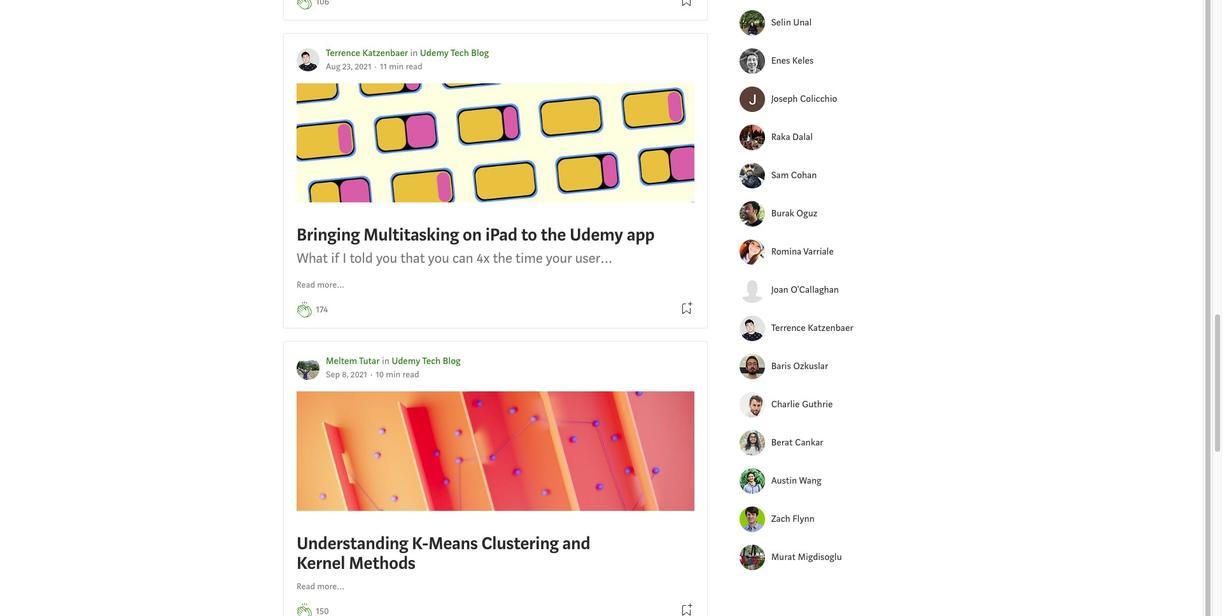 Task type: vqa. For each thing, say whether or not it's contained in the screenshot.
right DATA:
no



Task type: describe. For each thing, give the bounding box(es) containing it.
meltem tutar in udemy tech blog
[[326, 355, 461, 367]]

joseph colicchio link
[[771, 92, 867, 106]]

go to the profile of romina varriale image
[[739, 239, 765, 265]]

burak oguz link
[[771, 207, 867, 221]]

more… for bringing multitasking on ipad to the udemy app
[[317, 279, 345, 291]]

dalal
[[793, 131, 813, 143]]

174
[[316, 304, 328, 316]]

murat
[[771, 551, 796, 563]]

terrence katzenbaer
[[771, 322, 853, 334]]

aug 23, 2021 link
[[326, 61, 371, 73]]

aug
[[326, 61, 340, 73]]

berat cankar link
[[771, 436, 867, 450]]

raka dalal
[[771, 131, 813, 143]]

terrence for terrence katzenbaer
[[771, 322, 806, 334]]

go to the profile of murat migdisoglu image
[[739, 545, 765, 570]]

tech for bringing multitasking on ipad to the udemy app
[[451, 47, 469, 59]]

selin unal
[[771, 16, 812, 29]]

berat
[[771, 437, 793, 449]]

0 vertical spatial terrence katzenbaer link
[[326, 47, 408, 59]]

joan o'callaghan
[[771, 284, 839, 296]]

cohan
[[791, 169, 817, 181]]

meltem tutar link
[[326, 355, 380, 367]]

austin wang link
[[771, 474, 867, 488]]

udemy app
[[570, 224, 655, 247]]

2021 for bringing multitasking on ipad to the udemy app
[[355, 61, 371, 73]]

go to the profile of selin unal image
[[739, 10, 765, 36]]

murat migdisoglu
[[771, 551, 842, 563]]

terrence katzenbaer in udemy tech blog
[[326, 47, 489, 59]]

11 min read image
[[380, 61, 422, 73]]

wang
[[799, 475, 822, 487]]

charlie
[[771, 398, 800, 411]]

ipad
[[485, 224, 517, 247]]

udemy tech blog link for understanding k-means clustering and kernel methods
[[392, 355, 461, 367]]

2021 for understanding k-means clustering and kernel methods
[[351, 369, 367, 381]]

means
[[428, 532, 478, 555]]

in for bringing multitasking on ipad to the udemy app
[[410, 47, 418, 59]]

read for bringing multitasking on ipad to the udemy app
[[297, 279, 315, 291]]

understanding k-means clustering and kernel methods
[[297, 532, 590, 575]]

sam cohan
[[771, 169, 817, 181]]

that
[[400, 249, 425, 267]]

to
[[521, 224, 537, 247]]

time
[[515, 249, 543, 267]]

zach flynn
[[771, 513, 815, 525]]

enes
[[771, 55, 790, 67]]

23,
[[343, 61, 353, 73]]

joan
[[771, 284, 788, 296]]

2 you from the left
[[428, 249, 449, 267]]

go to the profile of charlie guthrie image
[[739, 392, 765, 418]]

go to the profile of zach flynn image
[[739, 507, 765, 532]]

zach
[[771, 513, 790, 525]]

bringing multitasking on ipad to the udemy app what if i told you that you can 4x the time your user…
[[297, 224, 655, 267]]

a decorative header image with a repeating pattern of minimalistic ipad screens that depict a full screen app, an app in one-half split view, an app in two-thirds split view, and a slide over app on top of a full screen app. image
[[297, 83, 694, 203]]

what
[[297, 249, 328, 267]]

k-
[[412, 532, 428, 555]]

cankar
[[795, 437, 823, 449]]

told
[[350, 249, 373, 267]]

joseph
[[771, 93, 798, 105]]

go to the profile of raka dalal image
[[739, 125, 765, 150]]

tech for understanding k-means clustering and kernel methods
[[422, 355, 441, 367]]

can
[[452, 249, 473, 267]]

read more… link for bringing multitasking on ipad to the udemy app
[[297, 279, 345, 292]]

read for understanding k-means clustering and kernel methods
[[297, 581, 315, 593]]

clustering
[[481, 532, 559, 555]]

bringing
[[297, 224, 360, 247]]

romina varriale
[[771, 246, 834, 258]]

0 vertical spatial the
[[541, 224, 566, 247]]

burak oguz
[[771, 207, 817, 220]]

burak
[[771, 207, 794, 220]]

charlie guthrie link
[[771, 398, 867, 412]]

udemy tech blog link for bringing multitasking on ipad to the udemy app
[[420, 47, 489, 59]]

understanding k-means clustering and kernel methods link
[[297, 392, 694, 577]]

sep 8, 2021
[[326, 369, 367, 381]]

read more… for understanding k-means clustering and kernel methods
[[297, 581, 345, 593]]

8,
[[342, 369, 349, 381]]

go to the profile of burak oguz image
[[739, 201, 765, 227]]

selin unal link
[[771, 16, 867, 30]]

raka dalal link
[[771, 130, 867, 145]]

10 min read image
[[376, 369, 419, 381]]



Task type: locate. For each thing, give the bounding box(es) containing it.
in up the 11 min read 'image'
[[410, 47, 418, 59]]

go to the profile of joan o'callaghan image
[[739, 278, 765, 303]]

2021 right the "23,"
[[355, 61, 371, 73]]

1 horizontal spatial tech
[[451, 47, 469, 59]]

sep
[[326, 369, 340, 381]]

berat cankar
[[771, 437, 823, 449]]

sam cohan link
[[771, 169, 867, 183]]

ozkuslar
[[793, 360, 828, 372]]

2021 right the 8,
[[351, 369, 367, 381]]

katzenbaer up the 11 min read 'image'
[[363, 47, 408, 59]]

multitasking
[[363, 224, 459, 247]]

0 horizontal spatial tech
[[422, 355, 441, 367]]

1 more… from the top
[[317, 279, 345, 291]]

0 horizontal spatial go to the profile of terrence katzenbaer image
[[297, 49, 320, 71]]

zach flynn link
[[771, 512, 867, 527]]

you right 'told'
[[376, 249, 397, 267]]

1 vertical spatial 2021
[[351, 369, 367, 381]]

0 vertical spatial more…
[[317, 279, 345, 291]]

katzenbaer for terrence katzenbaer in udemy tech blog
[[363, 47, 408, 59]]

read more… up 174
[[297, 279, 345, 291]]

1 vertical spatial more…
[[317, 581, 345, 593]]

2 read more… link from the top
[[297, 581, 345, 594]]

read more… link for understanding k-means clustering and kernel methods
[[297, 581, 345, 594]]

1 horizontal spatial you
[[428, 249, 449, 267]]

and
[[562, 532, 590, 555]]

1 vertical spatial read more…
[[297, 581, 345, 593]]

1 vertical spatial the
[[493, 249, 512, 267]]

sam
[[771, 169, 789, 181]]

0 vertical spatial udemy tech blog link
[[420, 47, 489, 59]]

keles
[[792, 55, 814, 67]]

joseph colicchio
[[771, 93, 837, 105]]

1 horizontal spatial blog
[[471, 47, 489, 59]]

1 vertical spatial in
[[382, 355, 389, 367]]

4x
[[476, 249, 490, 267]]

go to the profile of terrence katzenbaer image left aug
[[297, 49, 320, 71]]

0 horizontal spatial the
[[493, 249, 512, 267]]

1 horizontal spatial the
[[541, 224, 566, 247]]

1 horizontal spatial terrence
[[771, 322, 806, 334]]

baris ozkuslar
[[771, 360, 828, 372]]

2021
[[355, 61, 371, 73], [351, 369, 367, 381]]

terrence katzenbaer link up baris ozkuslar link
[[771, 321, 867, 336]]

katzenbaer
[[363, 47, 408, 59], [808, 322, 853, 334]]

0 horizontal spatial katzenbaer
[[363, 47, 408, 59]]

read more… for bringing multitasking on ipad to the udemy app
[[297, 279, 345, 291]]

romina
[[771, 246, 802, 258]]

udemy up the 11 min read 'image'
[[420, 47, 449, 59]]

1 vertical spatial blog
[[443, 355, 461, 367]]

1 horizontal spatial katzenbaer
[[808, 322, 853, 334]]

migdisoglu
[[798, 551, 842, 563]]

selin
[[771, 16, 791, 29]]

udemy tech blog link up 10 min read image
[[392, 355, 461, 367]]

0 vertical spatial in
[[410, 47, 418, 59]]

go to the profile of terrence katzenbaer image
[[297, 49, 320, 71], [739, 316, 765, 341]]

terrence katzenbaer link up aug 23, 2021 link
[[326, 47, 408, 59]]

1 read more… link from the top
[[297, 279, 345, 292]]

go to the profile of meltem tutar image
[[297, 357, 320, 380]]

read
[[297, 279, 315, 291], [297, 581, 315, 593]]

austin
[[771, 475, 797, 487]]

enes keles link
[[771, 54, 867, 68]]

in for understanding k-means clustering and kernel methods
[[382, 355, 389, 367]]

2 read from the top
[[297, 581, 315, 593]]

your user…
[[546, 249, 613, 267]]

you left 'can'
[[428, 249, 449, 267]]

katzenbaer for terrence katzenbaer
[[808, 322, 853, 334]]

0 horizontal spatial terrence
[[326, 47, 360, 59]]

0 horizontal spatial terrence katzenbaer link
[[326, 47, 408, 59]]

the right to
[[541, 224, 566, 247]]

1 vertical spatial tech
[[422, 355, 441, 367]]

in right tutar on the bottom left of page
[[382, 355, 389, 367]]

1 vertical spatial read
[[297, 581, 315, 593]]

terrence up the "23,"
[[326, 47, 360, 59]]

1 vertical spatial udemy tech blog link
[[392, 355, 461, 367]]

meltem
[[326, 355, 357, 367]]

0 horizontal spatial blog
[[443, 355, 461, 367]]

1 vertical spatial read more… link
[[297, 581, 345, 594]]

baris
[[771, 360, 791, 372]]

udemy tech blog link up the 11 min read 'image'
[[420, 47, 489, 59]]

colicchio
[[800, 93, 837, 105]]

romina varriale link
[[771, 245, 867, 259]]

1 vertical spatial terrence
[[771, 322, 806, 334]]

0 vertical spatial read more…
[[297, 279, 345, 291]]

0 vertical spatial udemy
[[420, 47, 449, 59]]

go to the profile of sam cohan image
[[739, 163, 765, 188]]

read more… down kernel methods
[[297, 581, 345, 593]]

1 vertical spatial udemy
[[392, 355, 420, 367]]

1 read more… from the top
[[297, 279, 345, 291]]

0 vertical spatial blog
[[471, 47, 489, 59]]

1 horizontal spatial in
[[410, 47, 418, 59]]

1 vertical spatial katzenbaer
[[808, 322, 853, 334]]

udemy
[[420, 47, 449, 59], [392, 355, 420, 367]]

varriale
[[803, 246, 834, 258]]

oguz
[[797, 207, 817, 220]]

go to the profile of berat cankar image
[[739, 430, 765, 456]]

blog
[[471, 47, 489, 59], [443, 355, 461, 367]]

tech
[[451, 47, 469, 59], [422, 355, 441, 367]]

read more… link
[[297, 279, 345, 292], [297, 581, 345, 594]]

the right 4x at top
[[493, 249, 512, 267]]

read more… link down kernel methods
[[297, 581, 345, 594]]

1 read from the top
[[297, 279, 315, 291]]

joan o'callaghan link
[[771, 283, 867, 297]]

katzenbaer down joan o'callaghan link
[[808, 322, 853, 334]]

you
[[376, 249, 397, 267], [428, 249, 449, 267]]

terrence for terrence katzenbaer in udemy tech blog
[[326, 47, 360, 59]]

austin wang
[[771, 475, 822, 487]]

understanding
[[297, 532, 408, 555]]

more… for understanding k-means clustering and kernel methods
[[317, 581, 345, 593]]

tutar
[[359, 355, 380, 367]]

more… up 174
[[317, 279, 345, 291]]

terrence katzenbaer link
[[326, 47, 408, 59], [771, 321, 867, 336]]

read down what
[[297, 279, 315, 291]]

read down kernel methods
[[297, 581, 315, 593]]

on
[[463, 224, 482, 247]]

0 vertical spatial katzenbaer
[[363, 47, 408, 59]]

0 vertical spatial go to the profile of terrence katzenbaer image
[[297, 49, 320, 71]]

0 vertical spatial read more… link
[[297, 279, 345, 292]]

the
[[541, 224, 566, 247], [493, 249, 512, 267]]

2 read more… from the top
[[297, 581, 345, 593]]

in
[[410, 47, 418, 59], [382, 355, 389, 367]]

flynn
[[793, 513, 815, 525]]

aug 23, 2021
[[326, 61, 371, 73]]

1 vertical spatial terrence katzenbaer link
[[771, 321, 867, 336]]

read more… link up 174
[[297, 279, 345, 292]]

udemy up 10 min read image
[[392, 355, 420, 367]]

charlie guthrie
[[771, 398, 833, 411]]

more…
[[317, 279, 345, 291], [317, 581, 345, 593]]

go to the profile of enes keles image
[[739, 48, 765, 74]]

1 horizontal spatial terrence katzenbaer link
[[771, 321, 867, 336]]

0 vertical spatial terrence
[[326, 47, 360, 59]]

i
[[343, 249, 346, 267]]

guthrie
[[802, 398, 833, 411]]

read more…
[[297, 279, 345, 291], [297, 581, 345, 593]]

terrence up baris
[[771, 322, 806, 334]]

udemy for understanding k-means clustering and kernel methods
[[392, 355, 420, 367]]

if
[[331, 249, 339, 267]]

1 vertical spatial go to the profile of terrence katzenbaer image
[[739, 316, 765, 341]]

2 more… from the top
[[317, 581, 345, 593]]

1 you from the left
[[376, 249, 397, 267]]

baris ozkuslar link
[[771, 360, 867, 374]]

0 horizontal spatial you
[[376, 249, 397, 267]]

sep 8, 2021 link
[[326, 369, 367, 381]]

1 horizontal spatial go to the profile of terrence katzenbaer image
[[739, 316, 765, 341]]

0 vertical spatial tech
[[451, 47, 469, 59]]

go to the profile of joseph colicchio image
[[739, 87, 765, 112]]

blog for bringing multitasking on ipad to the udemy app
[[471, 47, 489, 59]]

0 horizontal spatial in
[[382, 355, 389, 367]]

udemy tech blog link
[[420, 47, 489, 59], [392, 355, 461, 367]]

terrence
[[326, 47, 360, 59], [771, 322, 806, 334]]

o'callaghan
[[791, 284, 839, 296]]

udemy for bringing multitasking on ipad to the udemy app
[[420, 47, 449, 59]]

blog for understanding k-means clustering and kernel methods
[[443, 355, 461, 367]]

174 button
[[316, 303, 328, 317]]

raka
[[771, 131, 790, 143]]

go to the profile of austin wang image
[[739, 469, 765, 494]]

go to the profile of terrence katzenbaer image up go to the profile of baris ozkuslar image
[[739, 316, 765, 341]]

0 vertical spatial 2021
[[355, 61, 371, 73]]

0 vertical spatial read
[[297, 279, 315, 291]]

go to the profile of baris ozkuslar image
[[739, 354, 765, 379]]

enes keles
[[771, 55, 814, 67]]

more… down kernel methods
[[317, 581, 345, 593]]

murat migdisoglu link
[[771, 551, 867, 565]]

kernel methods
[[297, 552, 415, 575]]

unal
[[793, 16, 812, 29]]



